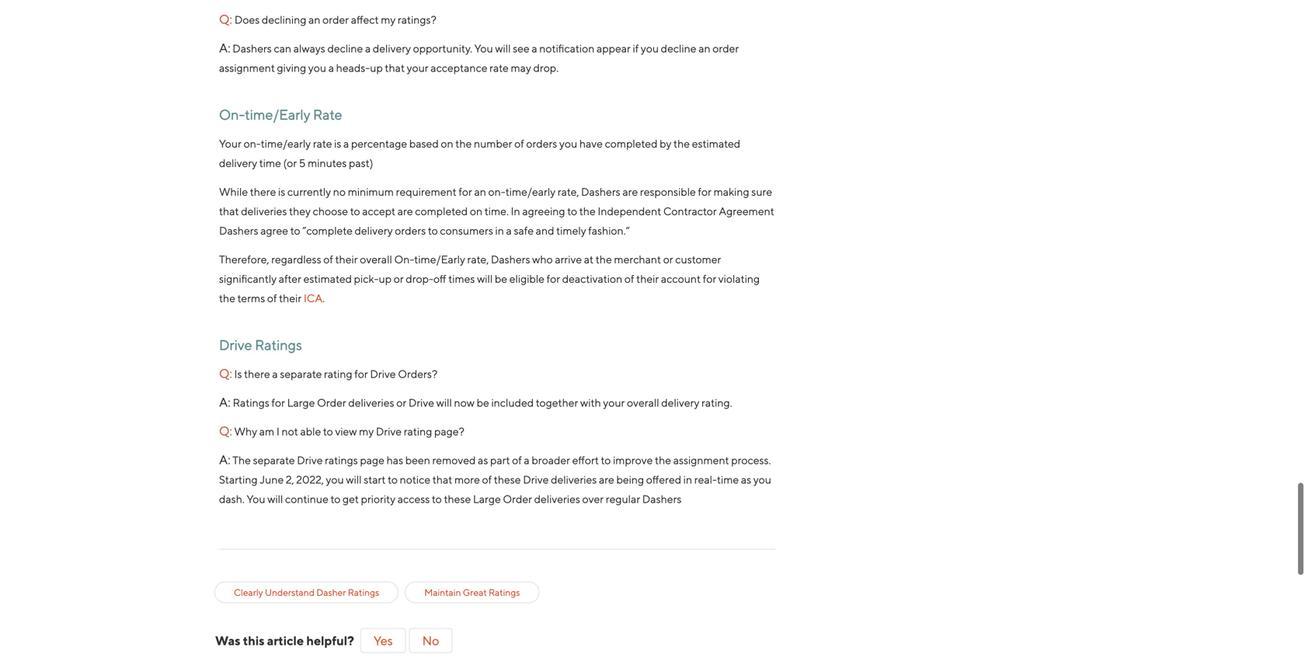 Task type: vqa. For each thing, say whether or not it's contained in the screenshot.
the top Prescription
no



Task type: locate. For each thing, give the bounding box(es) containing it.
yes button
[[361, 628, 406, 653]]

in left real-
[[684, 473, 693, 486]]

0 vertical spatial a:
[[219, 40, 231, 55]]

1 horizontal spatial be
[[495, 272, 508, 285]]

you left have
[[560, 137, 578, 150]]

your right with
[[603, 396, 625, 409]]

time down the process.
[[717, 473, 739, 486]]

you down ratings in the bottom of the page
[[326, 473, 344, 486]]

1 vertical spatial orders
[[395, 224, 426, 237]]

of right the part
[[512, 454, 522, 467]]

0 horizontal spatial that
[[219, 205, 239, 217]]

3 q: from the top
[[219, 423, 232, 438]]

been
[[406, 454, 430, 467]]

q: for q: why am i not able to view my drive rating page?
[[219, 423, 232, 438]]

0 horizontal spatial decline
[[328, 42, 363, 55]]

or up account
[[664, 253, 674, 266]]

0 vertical spatial my
[[381, 13, 396, 26]]

for down customer
[[703, 272, 717, 285]]

3 a: from the top
[[219, 452, 231, 467]]

on- right your
[[244, 137, 261, 150]]

q:
[[219, 11, 232, 26], [219, 366, 232, 381], [219, 423, 232, 438]]

large down "more"
[[473, 493, 501, 505]]

on right the based
[[441, 137, 454, 150]]

dashers
[[233, 42, 272, 55], [581, 185, 621, 198], [219, 224, 259, 237], [491, 253, 530, 266], [643, 493, 682, 505]]

ica .
[[304, 292, 325, 305]]

ica
[[304, 292, 323, 305]]

delivery down your
[[219, 156, 257, 169]]

times
[[449, 272, 475, 285]]

0 horizontal spatial completed
[[415, 205, 468, 217]]

are
[[623, 185, 638, 198], [398, 205, 413, 217], [599, 473, 615, 486]]

0 vertical spatial your
[[407, 61, 429, 74]]

regardless
[[271, 253, 321, 266]]

an right if
[[699, 42, 711, 55]]

1 horizontal spatial overall
[[627, 396, 660, 409]]

timely
[[557, 224, 587, 237]]

rating
[[324, 367, 353, 380], [404, 425, 432, 438]]

1 horizontal spatial assignment
[[674, 454, 730, 467]]

as left the part
[[478, 454, 488, 467]]

for up i
[[272, 396, 285, 409]]

delivery inside while there is currently no minimum requirement for an on-time/early rate, dashers are responsible for making sure that deliveries they choose to accept are completed on time. in agreeing to the independent contractor agreement dashers agree to "complete delivery orders to consumers in a safe and timely fashion."
[[355, 224, 393, 237]]

on inside while there is currently no minimum requirement for an on-time/early rate, dashers are responsible for making sure that deliveries they choose to accept are completed on time. in agreeing to the independent contractor agreement dashers agree to "complete delivery orders to consumers in a safe and timely fashion."
[[470, 205, 483, 217]]

1 vertical spatial in
[[684, 473, 693, 486]]

rating inside the q: is there a separate rating for drive orders?
[[324, 367, 353, 380]]

percentage
[[351, 137, 407, 150]]

0 vertical spatial rate,
[[558, 185, 579, 198]]

a: ratings for large order deliveries or drive will now be included together with your overall delivery rating.
[[219, 395, 735, 409]]

delivery down accept
[[355, 224, 393, 237]]

0 vertical spatial estimated
[[692, 137, 741, 150]]

real-
[[695, 473, 717, 486]]

for inside 'a: ratings for large order deliveries or drive will now be included together with your overall delivery rating.'
[[272, 396, 285, 409]]

1 decline from the left
[[328, 42, 363, 55]]

0 horizontal spatial assignment
[[219, 61, 275, 74]]

2 q: from the top
[[219, 366, 232, 381]]

1 horizontal spatial on-
[[394, 253, 415, 266]]

1 vertical spatial these
[[444, 493, 471, 505]]

dashers down offered
[[643, 493, 682, 505]]

0 horizontal spatial are
[[398, 205, 413, 217]]

on-
[[244, 137, 261, 150], [489, 185, 506, 198]]

there inside the q: is there a separate rating for drive orders?
[[244, 367, 270, 380]]

1 vertical spatial assignment
[[674, 454, 730, 467]]

is inside while there is currently no minimum requirement for an on-time/early rate, dashers are responsible for making sure that deliveries they choose to accept are completed on time. in agreeing to the independent contractor agreement dashers agree to "complete delivery orders to consumers in a safe and timely fashion."
[[278, 185, 285, 198]]

1 vertical spatial separate
[[253, 454, 295, 467]]

on left time.
[[470, 205, 483, 217]]

0 vertical spatial is
[[334, 137, 342, 150]]

"complete
[[303, 224, 353, 237]]

0 vertical spatial assignment
[[219, 61, 275, 74]]

clearly
[[234, 587, 263, 598]]

dashers up eligible
[[491, 253, 530, 266]]

1 vertical spatial q:
[[219, 366, 232, 381]]

0 vertical spatial are
[[623, 185, 638, 198]]

will left now at the left of page
[[437, 396, 452, 409]]

delivery down ratings?
[[373, 42, 411, 55]]

time/early inside therefore, regardless of their overall on-time/early rate, dashers who arrive at the merchant or customer significantly after estimated pick-up or drop-off times will be eligible for deactivation of their account for violating the terms of their
[[415, 253, 466, 266]]

for up the 'consumers'
[[459, 185, 472, 198]]

the up offered
[[655, 454, 672, 467]]

as down the process.
[[741, 473, 752, 486]]

while there is currently no minimum requirement for an on-time/early rate, dashers are responsible for making sure that deliveries they choose to accept are completed on time. in agreeing to the independent contractor agreement dashers agree to "complete delivery orders to consumers in a safe and timely fashion."
[[219, 185, 775, 237]]

assignment inside dashers can always decline a delivery opportunity. you will see a notification appear if you decline an order assignment giving you a heads-up that your acceptance rate may drop.
[[219, 61, 275, 74]]

drop.
[[534, 61, 559, 74]]

the inside while there is currently no minimum requirement for an on-time/early rate, dashers are responsible for making sure that deliveries they choose to accept are completed on time. in agreeing to the independent contractor agreement dashers agree to "complete delivery orders to consumers in a safe and timely fashion."
[[580, 205, 596, 217]]

on- up time.
[[489, 185, 506, 198]]

for up contractor at the top right of the page
[[698, 185, 712, 198]]

0 horizontal spatial orders
[[395, 224, 426, 237]]

rating up been
[[404, 425, 432, 438]]

will up get
[[346, 473, 362, 486]]

orders
[[527, 137, 558, 150], [395, 224, 426, 237]]

for inside the q: is there a separate rating for drive orders?
[[355, 367, 368, 380]]

0 vertical spatial these
[[494, 473, 521, 486]]

drive
[[219, 336, 252, 353], [370, 367, 396, 380], [409, 396, 435, 409], [376, 425, 402, 438], [297, 454, 323, 467], [523, 473, 549, 486]]

time/early down giving
[[245, 106, 311, 123]]

q: does declining an order affect my ratings?
[[219, 11, 437, 26]]

assignment up real-
[[674, 454, 730, 467]]

1 vertical spatial time/early
[[415, 253, 466, 266]]

my
[[381, 13, 396, 26], [359, 425, 374, 438]]

1 vertical spatial rate,
[[468, 253, 489, 266]]

0 vertical spatial on-
[[219, 106, 245, 123]]

up
[[370, 61, 383, 74], [379, 272, 392, 285]]

0 horizontal spatial time/early
[[261, 137, 311, 150]]

june
[[260, 473, 284, 486]]

my right view in the left bottom of the page
[[359, 425, 374, 438]]

will right times on the top left of page
[[477, 272, 493, 285]]

separate inside the separate drive ratings page has been removed as part of a broader effort to improve the assignment process. starting june 2, 2022, you will start to notice that more of these drive deliveries are being offered in real-time as you dash. you will continue to get priority access to these large order deliveries over regular dashers
[[253, 454, 295, 467]]

appear
[[597, 42, 631, 55]]

the inside the separate drive ratings page has been removed as part of a broader effort to improve the assignment process. starting june 2, 2022, you will start to notice that more of these drive deliveries are being offered in real-time as you dash. you will continue to get priority access to these large order deliveries over regular dashers
[[655, 454, 672, 467]]

an inside dashers can always decline a delivery opportunity. you will see a notification appear if you decline an order assignment giving you a heads-up that your acceptance rate may drop.
[[699, 42, 711, 55]]

q: left does
[[219, 11, 232, 26]]

0 vertical spatial overall
[[360, 253, 392, 266]]

by
[[660, 137, 672, 150]]

1 horizontal spatial rate
[[490, 61, 509, 74]]

1 vertical spatial rate
[[313, 137, 332, 150]]

1 horizontal spatial my
[[381, 13, 396, 26]]

overall up pick-
[[360, 253, 392, 266]]

0 horizontal spatial my
[[359, 425, 374, 438]]

be
[[495, 272, 508, 285], [477, 396, 490, 409]]

1 vertical spatial large
[[473, 493, 501, 505]]

orders inside your on-time/early rate is a percentage based on the number of orders you have completed by the estimated delivery time (or 5 minutes past)
[[527, 137, 558, 150]]

1 vertical spatial completed
[[415, 205, 468, 217]]

1 horizontal spatial estimated
[[692, 137, 741, 150]]

0 horizontal spatial your
[[407, 61, 429, 74]]

delivery inside 'a: ratings for large order deliveries or drive will now be included together with your overall delivery rating.'
[[662, 396, 700, 409]]

your inside dashers can always decline a delivery opportunity. you will see a notification appear if you decline an order assignment giving you a heads-up that your acceptance rate may drop.
[[407, 61, 429, 74]]

estimated up making
[[692, 137, 741, 150]]

separate inside the q: is there a separate rating for drive orders?
[[280, 367, 322, 380]]

for
[[459, 185, 472, 198], [698, 185, 712, 198], [547, 272, 560, 285], [703, 272, 717, 285], [355, 367, 368, 380], [272, 396, 285, 409]]

will inside dashers can always decline a delivery opportunity. you will see a notification appear if you decline an order assignment giving you a heads-up that your acceptance rate may drop.
[[495, 42, 511, 55]]

order inside dashers can always decline a delivery opportunity. you will see a notification appear if you decline an order assignment giving you a heads-up that your acceptance rate may drop.
[[713, 42, 739, 55]]

0 horizontal spatial order
[[323, 13, 349, 26]]

who
[[533, 253, 553, 266]]

of down "complete
[[324, 253, 333, 266]]

completed inside while there is currently no minimum requirement for an on-time/early rate, dashers are responsible for making sure that deliveries they choose to accept are completed on time. in agreeing to the independent contractor agreement dashers agree to "complete delivery orders to consumers in a safe and timely fashion."
[[415, 205, 468, 217]]

0 vertical spatial on
[[441, 137, 454, 150]]

ratings right 'dasher'
[[348, 587, 379, 598]]

together
[[536, 396, 579, 409]]

1 vertical spatial time/early
[[506, 185, 556, 198]]

0 vertical spatial there
[[250, 185, 276, 198]]

will down the june
[[268, 493, 283, 505]]

an inside while there is currently no minimum requirement for an on-time/early rate, dashers are responsible for making sure that deliveries they choose to accept are completed on time. in agreeing to the independent contractor agreement dashers agree to "complete delivery orders to consumers in a safe and timely fashion."
[[474, 185, 486, 198]]

0 vertical spatial be
[[495, 272, 508, 285]]

0 horizontal spatial estimated
[[304, 272, 352, 285]]

1 vertical spatial rating
[[404, 425, 432, 438]]

be left eligible
[[495, 272, 508, 285]]

1 vertical spatial overall
[[627, 396, 660, 409]]

drive inside 'a: ratings for large order deliveries or drive will now be included together with your overall delivery rating.'
[[409, 396, 435, 409]]

is left currently
[[278, 185, 285, 198]]

0 vertical spatial as
[[478, 454, 488, 467]]

0 vertical spatial completed
[[605, 137, 658, 150]]

overall right with
[[627, 396, 660, 409]]

on-time/early rate
[[219, 106, 342, 123]]

are up independent
[[623, 185, 638, 198]]

1 horizontal spatial order
[[713, 42, 739, 55]]

estimated up .
[[304, 272, 352, 285]]

for down who
[[547, 272, 560, 285]]

be inside therefore, regardless of their overall on-time/early rate, dashers who arrive at the merchant or customer significantly after estimated pick-up or drop-off times will be eligible for deactivation of their account for violating the terms of their
[[495, 272, 508, 285]]

notification
[[540, 42, 595, 55]]

assignment
[[219, 61, 275, 74], [674, 454, 730, 467]]

a left "broader" at the left bottom of the page
[[524, 454, 530, 467]]

1 vertical spatial estimated
[[304, 272, 352, 285]]

dashers up independent
[[581, 185, 621, 198]]

a down drive ratings at the bottom left of page
[[272, 367, 278, 380]]

0 vertical spatial on-
[[244, 137, 261, 150]]

0 horizontal spatial rate
[[313, 137, 332, 150]]

are left being
[[599, 473, 615, 486]]

process.
[[732, 454, 771, 467]]

completed left the by
[[605, 137, 658, 150]]

1 a: from the top
[[219, 40, 231, 55]]

in inside while there is currently no minimum requirement for an on-time/early rate, dashers are responsible for making sure that deliveries they choose to accept are completed on time. in agreeing to the independent contractor agreement dashers agree to "complete delivery orders to consumers in a safe and timely fashion."
[[496, 224, 504, 237]]

you right dash.
[[247, 493, 266, 505]]

responsible
[[640, 185, 696, 198]]

0 vertical spatial large
[[287, 396, 315, 409]]

the
[[456, 137, 472, 150], [674, 137, 690, 150], [580, 205, 596, 217], [596, 253, 612, 266], [219, 292, 236, 305], [655, 454, 672, 467]]

up down the affect
[[370, 61, 383, 74]]

maintain great ratings link
[[425, 586, 520, 600]]

1 horizontal spatial are
[[599, 473, 615, 486]]

maintain
[[425, 587, 461, 598]]

the right the by
[[674, 137, 690, 150]]

q: is there a separate rating for drive orders?
[[219, 366, 438, 381]]

1 vertical spatial or
[[394, 272, 404, 285]]

or down orders?
[[397, 396, 407, 409]]

1 horizontal spatial rate,
[[558, 185, 579, 198]]

significantly
[[219, 272, 277, 285]]

ratings
[[255, 336, 302, 353], [233, 396, 270, 409], [348, 587, 379, 598], [489, 587, 520, 598]]

you down the process.
[[754, 473, 772, 486]]

2 vertical spatial a:
[[219, 452, 231, 467]]

that inside dashers can always decline a delivery opportunity. you will see a notification appear if you decline an order assignment giving you a heads-up that your acceptance rate may drop.
[[385, 61, 405, 74]]

included
[[492, 396, 534, 409]]

2022,
[[296, 473, 324, 486]]

you
[[475, 42, 493, 55], [247, 493, 266, 505]]

no
[[423, 633, 439, 648]]

0 horizontal spatial time
[[259, 156, 281, 169]]

0 horizontal spatial time/early
[[245, 106, 311, 123]]

1 q: from the top
[[219, 11, 232, 26]]

are inside the separate drive ratings page has been removed as part of a broader effort to improve the assignment process. starting june 2, 2022, you will start to notice that more of these drive deliveries are being offered in real-time as you dash. you will continue to get priority access to these large order deliveries over regular dashers
[[599, 473, 615, 486]]

dashers inside the separate drive ratings page has been removed as part of a broader effort to improve the assignment process. starting june 2, 2022, you will start to notice that more of these drive deliveries are being offered in real-time as you dash. you will continue to get priority access to these large order deliveries over regular dashers
[[643, 493, 682, 505]]

a left heads-
[[329, 61, 334, 74]]

2 decline from the left
[[661, 42, 697, 55]]

ica link
[[304, 292, 323, 305]]

separate
[[280, 367, 322, 380], [253, 454, 295, 467]]

2 vertical spatial q:
[[219, 423, 232, 438]]

2 horizontal spatial are
[[623, 185, 638, 198]]

affect
[[351, 13, 379, 26]]

will left the see
[[495, 42, 511, 55]]

that right heads-
[[385, 61, 405, 74]]

1 horizontal spatial orders
[[527, 137, 558, 150]]

2 vertical spatial an
[[474, 185, 486, 198]]

separate up the june
[[253, 454, 295, 467]]

1 horizontal spatial an
[[474, 185, 486, 198]]

0 vertical spatial in
[[496, 224, 504, 237]]

1 vertical spatial on-
[[489, 185, 506, 198]]

q: left the is
[[219, 366, 232, 381]]

you down always
[[308, 61, 327, 74]]

be right now at the left of page
[[477, 396, 490, 409]]

rate, inside while there is currently no minimum requirement for an on-time/early rate, dashers are responsible for making sure that deliveries they choose to accept are completed on time. in agreeing to the independent contractor agreement dashers agree to "complete delivery orders to consumers in a safe and timely fashion."
[[558, 185, 579, 198]]

if
[[633, 42, 639, 55]]

1 vertical spatial your
[[603, 396, 625, 409]]

1 vertical spatial on-
[[394, 253, 415, 266]]

therefore, regardless of their overall on-time/early rate, dashers who arrive at the merchant or customer significantly after estimated pick-up or drop-off times will be eligible for deactivation of their account for violating the terms of their
[[219, 253, 760, 305]]

time
[[259, 156, 281, 169], [717, 473, 739, 486]]

your down opportunity. at the top
[[407, 61, 429, 74]]

1 horizontal spatial rating
[[404, 425, 432, 438]]

completed down requirement
[[415, 205, 468, 217]]

0 horizontal spatial in
[[496, 224, 504, 237]]

rate left may
[[490, 61, 509, 74]]

0 vertical spatial order
[[323, 13, 349, 26]]

order inside "q: does declining an order affect my ratings?"
[[323, 13, 349, 26]]

as
[[478, 454, 488, 467], [741, 473, 752, 486]]

orders right "number"
[[527, 137, 558, 150]]

rate up minutes
[[313, 137, 332, 150]]

rate, up agreeing
[[558, 185, 579, 198]]

priority
[[361, 493, 396, 505]]

rate, up times on the top left of page
[[468, 253, 489, 266]]

q: left 'why'
[[219, 423, 232, 438]]

1 vertical spatial my
[[359, 425, 374, 438]]

their
[[335, 253, 358, 266], [637, 272, 659, 285], [279, 292, 302, 305]]

1 vertical spatial a:
[[219, 395, 231, 409]]

of right "number"
[[515, 137, 524, 150]]

0 horizontal spatial rating
[[324, 367, 353, 380]]

you inside dashers can always decline a delivery opportunity. you will see a notification appear if you decline an order assignment giving you a heads-up that your acceptance rate may drop.
[[475, 42, 493, 55]]

decline right if
[[661, 42, 697, 55]]

0 vertical spatial separate
[[280, 367, 322, 380]]

estimated inside therefore, regardless of their overall on-time/early rate, dashers who arrive at the merchant or customer significantly after estimated pick-up or drop-off times will be eligible for deactivation of their account for violating the terms of their
[[304, 272, 352, 285]]

time/early
[[245, 106, 311, 123], [415, 253, 466, 266]]

1 horizontal spatial in
[[684, 473, 693, 486]]

terms
[[238, 292, 265, 305]]

0 horizontal spatial large
[[287, 396, 315, 409]]

time/early
[[261, 137, 311, 150], [506, 185, 556, 198]]

0 vertical spatial orders
[[527, 137, 558, 150]]

0 vertical spatial an
[[309, 13, 321, 26]]

orders down accept
[[395, 224, 426, 237]]

that
[[385, 61, 405, 74], [219, 205, 239, 217], [433, 473, 453, 486]]

dash.
[[219, 493, 245, 505]]

these
[[494, 473, 521, 486], [444, 493, 471, 505]]

drive down "broader" at the left bottom of the page
[[523, 473, 549, 486]]

minutes
[[308, 156, 347, 169]]

a inside the q: is there a separate rating for drive orders?
[[272, 367, 278, 380]]

contractor
[[664, 205, 717, 217]]

estimated inside your on-time/early rate is a percentage based on the number of orders you have completed by the estimated delivery time (or 5 minutes past)
[[692, 137, 741, 150]]

1 horizontal spatial time/early
[[415, 253, 466, 266]]

that down the while
[[219, 205, 239, 217]]

1 vertical spatial order
[[713, 42, 739, 55]]

assignment down can
[[219, 61, 275, 74]]

order down the part
[[503, 493, 532, 505]]

1 vertical spatial are
[[398, 205, 413, 217]]

0 horizontal spatial you
[[247, 493, 266, 505]]

an up time.
[[474, 185, 486, 198]]

to left the 'consumers'
[[428, 224, 438, 237]]

my inside "q: does declining an order affect my ratings?"
[[381, 13, 396, 26]]

1 horizontal spatial time/early
[[506, 185, 556, 198]]

drive up 2022,
[[297, 454, 323, 467]]

q: for q: does declining an order affect my ratings?
[[219, 11, 232, 26]]

1 horizontal spatial large
[[473, 493, 501, 505]]

0 vertical spatial q:
[[219, 11, 232, 26]]

0 vertical spatial you
[[475, 42, 493, 55]]

0 vertical spatial or
[[664, 253, 674, 266]]

maintain great ratings
[[425, 587, 520, 598]]

the up timely
[[580, 205, 596, 217]]

decline up heads-
[[328, 42, 363, 55]]

violating
[[719, 272, 760, 285]]

time/early up agreeing
[[506, 185, 556, 198]]

0 horizontal spatial their
[[279, 292, 302, 305]]

is
[[334, 137, 342, 150], [278, 185, 285, 198]]

0 vertical spatial time
[[259, 156, 281, 169]]

able
[[300, 425, 321, 438]]

will
[[495, 42, 511, 55], [477, 272, 493, 285], [437, 396, 452, 409], [346, 473, 362, 486], [268, 493, 283, 505]]

or inside 'a: ratings for large order deliveries or drive will now be included together with your overall delivery rating.'
[[397, 396, 407, 409]]

deliveries up "agree"
[[241, 205, 287, 217]]

0 horizontal spatial as
[[478, 454, 488, 467]]

to up timely
[[568, 205, 578, 217]]

these down "more"
[[444, 493, 471, 505]]

0 horizontal spatial on-
[[219, 106, 245, 123]]

(or
[[283, 156, 297, 169]]

this
[[243, 633, 265, 648]]

2 horizontal spatial an
[[699, 42, 711, 55]]

requirement
[[396, 185, 457, 198]]

you inside your on-time/early rate is a percentage based on the number of orders you have completed by the estimated delivery time (or 5 minutes past)
[[560, 137, 578, 150]]

rating up q: why am i not able to view my drive rating page?
[[324, 367, 353, 380]]

1 horizontal spatial that
[[385, 61, 405, 74]]

1 vertical spatial time
[[717, 473, 739, 486]]

1 horizontal spatial decline
[[661, 42, 697, 55]]

ratings up 'why'
[[233, 396, 270, 409]]

1 horizontal spatial time
[[717, 473, 739, 486]]

drive up has
[[376, 425, 402, 438]]



Task type: describe. For each thing, give the bounding box(es) containing it.
to inside q: why am i not able to view my drive rating page?
[[323, 425, 333, 438]]

heads-
[[336, 61, 370, 74]]

to down they
[[290, 224, 300, 237]]

pick-
[[354, 272, 379, 285]]

estimated for after
[[304, 272, 352, 285]]

to right start
[[388, 473, 398, 486]]

the separate drive ratings page has been removed as part of a broader effort to improve the assignment process. starting june 2, 2022, you will start to notice that more of these drive deliveries are being offered in real-time as you dash. you will continue to get priority access to these large order deliveries over regular dashers
[[219, 454, 772, 505]]

a inside while there is currently no minimum requirement for an on-time/early rate, dashers are responsible for making sure that deliveries they choose to accept are completed on time. in agreeing to the independent contractor agreement dashers agree to "complete delivery orders to consumers in a safe and timely fashion."
[[506, 224, 512, 237]]

ratings down terms
[[255, 336, 302, 353]]

your
[[219, 137, 242, 150]]

that inside the separate drive ratings page has been removed as part of a broader effort to improve the assignment process. starting june 2, 2022, you will start to notice that more of these drive deliveries are being offered in real-time as you dash. you will continue to get priority access to these large order deliveries over regular dashers
[[433, 473, 453, 486]]

deliveries inside 'a: ratings for large order deliveries or drive will now be included together with your overall delivery rating.'
[[349, 396, 395, 409]]

of right "more"
[[482, 473, 492, 486]]

now
[[454, 396, 475, 409]]

up inside therefore, regardless of their overall on-time/early rate, dashers who arrive at the merchant or customer significantly after estimated pick-up or drop-off times will be eligible for deactivation of their account for violating the terms of their
[[379, 272, 392, 285]]

is inside your on-time/early rate is a percentage based on the number of orders you have completed by the estimated delivery time (or 5 minutes past)
[[334, 137, 342, 150]]

see
[[513, 42, 530, 55]]

may
[[511, 61, 532, 74]]

agreement
[[719, 205, 775, 217]]

orders inside while there is currently no minimum requirement for an on-time/early rate, dashers are responsible for making sure that deliveries they choose to accept are completed on time. in agreeing to the independent contractor agreement dashers agree to "complete delivery orders to consumers in a safe and timely fashion."
[[395, 224, 426, 237]]

rate inside your on-time/early rate is a percentage based on the number of orders you have completed by the estimated delivery time (or 5 minutes past)
[[313, 137, 332, 150]]

eligible
[[510, 272, 545, 285]]

be inside 'a: ratings for large order deliveries or drive will now be included together with your overall delivery rating.'
[[477, 396, 490, 409]]

therefore,
[[219, 253, 269, 266]]

drop-
[[406, 272, 434, 285]]

the right at
[[596, 253, 612, 266]]

safe
[[514, 224, 534, 237]]

page
[[360, 454, 385, 467]]

past)
[[349, 156, 373, 169]]

accept
[[362, 205, 396, 217]]

your inside 'a: ratings for large order deliveries or drive will now be included together with your overall delivery rating.'
[[603, 396, 625, 409]]

overall inside 'a: ratings for large order deliveries or drive will now be included together with your overall delivery rating.'
[[627, 396, 660, 409]]

why
[[234, 425, 257, 438]]

part
[[490, 454, 510, 467]]

with
[[581, 396, 601, 409]]

dashers inside therefore, regardless of their overall on-time/early rate, dashers who arrive at the merchant or customer significantly after estimated pick-up or drop-off times will be eligible for deactivation of their account for violating the terms of their
[[491, 253, 530, 266]]

merchant
[[614, 253, 662, 266]]

deliveries down 'effort' in the bottom left of the page
[[551, 473, 597, 486]]

clearly understand dasher ratings link
[[234, 586, 379, 600]]

account
[[661, 272, 701, 285]]

rating.
[[702, 396, 733, 409]]

regular
[[606, 493, 641, 505]]

of down merchant
[[625, 272, 635, 285]]

will inside therefore, regardless of their overall on-time/early rate, dashers who arrive at the merchant or customer significantly after estimated pick-up or drop-off times will be eligible for deactivation of their account for violating the terms of their
[[477, 272, 493, 285]]

on- inside while there is currently no minimum requirement for an on-time/early rate, dashers are responsible for making sure that deliveries they choose to accept are completed on time. in agreeing to the independent contractor agreement dashers agree to "complete delivery orders to consumers in a safe and timely fashion."
[[489, 185, 506, 198]]

on inside your on-time/early rate is a percentage based on the number of orders you have completed by the estimated delivery time (or 5 minutes past)
[[441, 137, 454, 150]]

has
[[387, 454, 403, 467]]

ratings inside 'a: ratings for large order deliveries or drive will now be included together with your overall delivery rating.'
[[233, 396, 270, 409]]

that inside while there is currently no minimum requirement for an on-time/early rate, dashers are responsible for making sure that deliveries they choose to accept are completed on time. in agreeing to the independent contractor agreement dashers agree to "complete delivery orders to consumers in a safe and timely fashion."
[[219, 205, 239, 217]]

at
[[584, 253, 594, 266]]

time inside your on-time/early rate is a percentage based on the number of orders you have completed by the estimated delivery time (or 5 minutes past)
[[259, 156, 281, 169]]

am
[[259, 425, 275, 438]]

broader
[[532, 454, 571, 467]]

dashers can always decline a delivery opportunity. you will see a notification appear if you decline an order assignment giving you a heads-up that your acceptance rate may drop.
[[219, 42, 739, 74]]

rating inside q: why am i not able to view my drive rating page?
[[404, 425, 432, 438]]

an inside "q: does declining an order affect my ratings?"
[[309, 13, 321, 26]]

understand
[[265, 587, 315, 598]]

deactivation
[[563, 272, 623, 285]]

always
[[294, 42, 326, 55]]

drive inside q: why am i not able to view my drive rating page?
[[376, 425, 402, 438]]

large inside the separate drive ratings page has been removed as part of a broader effort to improve the assignment process. starting june 2, 2022, you will start to notice that more of these drive deliveries are being offered in real-time as you dash. you will continue to get priority access to these large order deliveries over regular dashers
[[473, 493, 501, 505]]

get
[[343, 493, 359, 505]]

deliveries left over
[[535, 493, 581, 505]]

the left "number"
[[456, 137, 472, 150]]

there inside while there is currently no minimum requirement for an on-time/early rate, dashers are responsible for making sure that deliveries they choose to accept are completed on time. in agreeing to the independent contractor agreement dashers agree to "complete delivery orders to consumers in a safe and timely fashion."
[[250, 185, 276, 198]]

1 vertical spatial their
[[637, 272, 659, 285]]

making
[[714, 185, 750, 198]]

assignment inside the separate drive ratings page has been removed as part of a broader effort to improve the assignment process. starting june 2, 2022, you will start to notice that more of these drive deliveries are being offered in real-time as you dash. you will continue to get priority access to these large order deliveries over regular dashers
[[674, 454, 730, 467]]

a: for dashers can always decline a delivery opportunity. you will see a notification appear if you decline an order assignment giving you a heads-up that your acceptance rate may drop.
[[219, 40, 231, 55]]

q: for q: is there a separate rating for drive orders?
[[219, 366, 232, 381]]

to left get
[[331, 493, 341, 505]]

drive ratings
[[219, 336, 305, 353]]

estimated for the
[[692, 137, 741, 150]]

time.
[[485, 205, 509, 217]]

order inside 'a: ratings for large order deliveries or drive will now be included together with your overall delivery rating.'
[[317, 396, 346, 409]]

time/early inside while there is currently no minimum requirement for an on-time/early rate, dashers are responsible for making sure that deliveries they choose to accept are completed on time. in agreeing to the independent contractor agreement dashers agree to "complete delivery orders to consumers in a safe and timely fashion."
[[506, 185, 556, 198]]

sure
[[752, 185, 773, 198]]

choose
[[313, 205, 348, 217]]

of right terms
[[267, 292, 277, 305]]

after
[[279, 272, 302, 285]]

while
[[219, 185, 248, 198]]

.
[[323, 292, 325, 305]]

page?
[[435, 425, 465, 438]]

to right access
[[432, 493, 442, 505]]

a inside the separate drive ratings page has been removed as part of a broader effort to improve the assignment process. starting june 2, 2022, you will start to notice that more of these drive deliveries are being offered in real-time as you dash. you will continue to get priority access to these large order deliveries over regular dashers
[[524, 454, 530, 467]]

in
[[511, 205, 521, 217]]

rate inside dashers can always decline a delivery opportunity. you will see a notification appear if you decline an order assignment giving you a heads-up that your acceptance rate may drop.
[[490, 61, 509, 74]]

consumers
[[440, 224, 493, 237]]

rate
[[313, 106, 342, 123]]

clearly understand dasher ratings
[[234, 587, 379, 598]]

more
[[455, 473, 480, 486]]

time/early inside your on-time/early rate is a percentage based on the number of orders you have completed by the estimated delivery time (or 5 minutes past)
[[261, 137, 311, 150]]

a up heads-
[[365, 42, 371, 55]]

1 horizontal spatial as
[[741, 473, 752, 486]]

time inside the separate drive ratings page has been removed as part of a broader effort to improve the assignment process. starting june 2, 2022, you will start to notice that more of these drive deliveries are being offered in real-time as you dash. you will continue to get priority access to these large order deliveries over regular dashers
[[717, 473, 739, 486]]

2 a: from the top
[[219, 395, 231, 409]]

dashers inside dashers can always decline a delivery opportunity. you will see a notification appear if you decline an order assignment giving you a heads-up that your acceptance rate may drop.
[[233, 42, 272, 55]]

my inside q: why am i not able to view my drive rating page?
[[359, 425, 374, 438]]

a: for the separate drive ratings page has been removed as part of a broader effort to improve the assignment process. starting june 2, 2022, you will start to notice that more of these drive deliveries are being offered in real-time as you dash. you will continue to get priority access to these large order deliveries over regular dashers
[[219, 452, 231, 467]]

arrive
[[555, 253, 582, 266]]

effort
[[573, 454, 599, 467]]

completed inside your on-time/early rate is a percentage based on the number of orders you have completed by the estimated delivery time (or 5 minutes past)
[[605, 137, 658, 150]]

dashers up therefore,
[[219, 224, 259, 237]]

drive inside the q: is there a separate rating for drive orders?
[[370, 367, 396, 380]]

they
[[289, 205, 311, 217]]

ratings right the great
[[489, 587, 520, 598]]

access
[[398, 493, 430, 505]]

order inside the separate drive ratings page has been removed as part of a broader effort to improve the assignment process. starting june 2, 2022, you will start to notice that more of these drive deliveries are being offered in real-time as you dash. you will continue to get priority access to these large order deliveries over regular dashers
[[503, 493, 532, 505]]

agree
[[261, 224, 288, 237]]

yes
[[374, 633, 393, 648]]

on- inside therefore, regardless of their overall on-time/early rate, dashers who arrive at the merchant or customer significantly after estimated pick-up or drop-off times will be eligible for deactivation of their account for violating the terms of their
[[394, 253, 415, 266]]

1 horizontal spatial these
[[494, 473, 521, 486]]

of inside your on-time/early rate is a percentage based on the number of orders you have completed by the estimated delivery time (or 5 minutes past)
[[515, 137, 524, 150]]

5
[[299, 156, 306, 169]]

is
[[234, 367, 242, 380]]

large inside 'a: ratings for large order deliveries or drive will now be included together with your overall delivery rating.'
[[287, 396, 315, 409]]

in inside the separate drive ratings page has been removed as part of a broader effort to improve the assignment process. starting june 2, 2022, you will start to notice that more of these drive deliveries are being offered in real-time as you dash. you will continue to get priority access to these large order deliveries over regular dashers
[[684, 473, 693, 486]]

1 horizontal spatial their
[[335, 253, 358, 266]]

your on-time/early rate is a percentage based on the number of orders you have completed by the estimated delivery time (or 5 minutes past)
[[219, 137, 741, 169]]

rate, inside therefore, regardless of their overall on-time/early rate, dashers who arrive at the merchant or customer significantly after estimated pick-up or drop-off times will be eligible for deactivation of their account for violating the terms of their
[[468, 253, 489, 266]]

no button
[[409, 628, 453, 653]]

delivery inside dashers can always decline a delivery opportunity. you will see a notification appear if you decline an order assignment giving you a heads-up that your acceptance rate may drop.
[[373, 42, 411, 55]]

being
[[617, 473, 644, 486]]

a right the see
[[532, 42, 538, 55]]

up inside dashers can always decline a delivery opportunity. you will see a notification appear if you decline an order assignment giving you a heads-up that your acceptance rate may drop.
[[370, 61, 383, 74]]

overall inside therefore, regardless of their overall on-time/early rate, dashers who arrive at the merchant or customer significantly after estimated pick-up or drop-off times will be eligible for deactivation of their account for violating the terms of their
[[360, 253, 392, 266]]

was this article helpful?
[[215, 633, 354, 648]]

drive up the is
[[219, 336, 252, 353]]

0 vertical spatial time/early
[[245, 106, 311, 123]]

start
[[364, 473, 386, 486]]

you right if
[[641, 42, 659, 55]]

to left accept
[[350, 205, 360, 217]]

does
[[235, 13, 260, 26]]

a inside your on-time/early rate is a percentage based on the number of orders you have completed by the estimated delivery time (or 5 minutes past)
[[344, 137, 349, 150]]

article
[[267, 633, 304, 648]]

currently
[[288, 185, 331, 198]]

customer
[[676, 253, 722, 266]]

was
[[215, 633, 241, 648]]

you inside the separate drive ratings page has been removed as part of a broader effort to improve the assignment process. starting june 2, 2022, you will start to notice that more of these drive deliveries are being offered in real-time as you dash. you will continue to get priority access to these large order deliveries over regular dashers
[[247, 493, 266, 505]]

on- inside your on-time/early rate is a percentage based on the number of orders you have completed by the estimated delivery time (or 5 minutes past)
[[244, 137, 261, 150]]

not
[[282, 425, 298, 438]]

and
[[536, 224, 555, 237]]

deliveries inside while there is currently no minimum requirement for an on-time/early rate, dashers are responsible for making sure that deliveries they choose to accept are completed on time. in agreeing to the independent contractor agreement dashers agree to "complete delivery orders to consumers in a safe and timely fashion."
[[241, 205, 287, 217]]

offered
[[647, 473, 682, 486]]

delivery inside your on-time/early rate is a percentage based on the number of orders you have completed by the estimated delivery time (or 5 minutes past)
[[219, 156, 257, 169]]

ratings?
[[398, 13, 437, 26]]

2,
[[286, 473, 294, 486]]

to right 'effort' in the bottom left of the page
[[601, 454, 611, 467]]

0 horizontal spatial these
[[444, 493, 471, 505]]

view
[[335, 425, 357, 438]]

independent
[[598, 205, 662, 217]]

i
[[277, 425, 280, 438]]

minimum
[[348, 185, 394, 198]]

the left terms
[[219, 292, 236, 305]]

will inside 'a: ratings for large order deliveries or drive will now be included together with your overall delivery rating.'
[[437, 396, 452, 409]]

great
[[463, 587, 487, 598]]

have
[[580, 137, 603, 150]]

acceptance
[[431, 61, 488, 74]]



